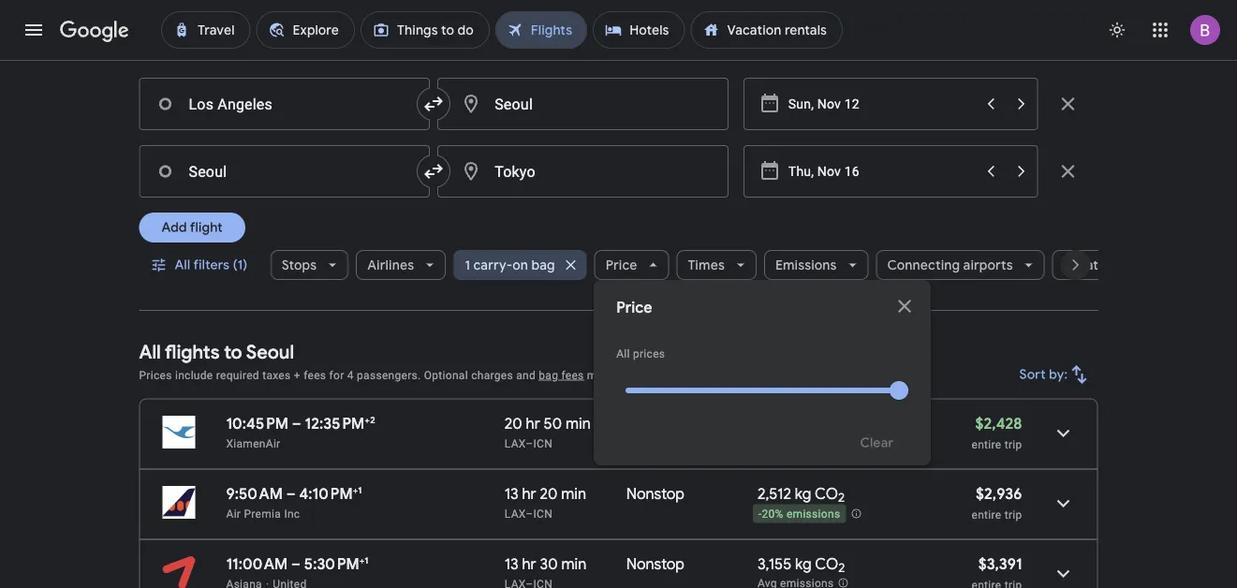 Task type: locate. For each thing, give the bounding box(es) containing it.
trip
[[1005, 438, 1022, 451], [1005, 508, 1022, 521]]

0 vertical spatial nonstop flight. element
[[627, 484, 685, 506]]

1 vertical spatial kg
[[795, 555, 812, 574]]

11:00 am
[[226, 555, 288, 574]]

lax for 13
[[505, 507, 526, 520]]

seoul
[[246, 340, 294, 364]]

2 icn from the top
[[534, 507, 553, 520]]

0 horizontal spatial all
[[139, 340, 161, 364]]

1 vertical spatial 20
[[540, 484, 558, 504]]

xiamenair
[[226, 437, 281, 450]]

0 vertical spatial 20
[[505, 414, 522, 433]]

prices
[[633, 348, 665, 361]]

entire down '$2,428' text field
[[972, 438, 1002, 451]]

optional
[[424, 369, 468, 382]]

entire down $2,936
[[972, 508, 1002, 521]]

2 inside 3,155 kg co 2
[[839, 560, 845, 576]]

– down the total duration 13 hr 20 min. element
[[526, 507, 534, 520]]

+ for 5:30 pm
[[360, 555, 365, 566]]

1 vertical spatial co
[[815, 555, 839, 574]]

kg
[[795, 484, 812, 504], [795, 555, 812, 574]]

kg inside 2,512 kg co 2
[[795, 484, 812, 504]]

3391 US dollars text field
[[979, 555, 1022, 574]]

Departure text field
[[789, 79, 975, 129]]

1 vertical spatial bag
[[539, 369, 558, 382]]

2,512 kg co 2
[[758, 484, 845, 506]]

1 nonstop from the top
[[627, 484, 685, 504]]

1 lax from the top
[[505, 437, 526, 450]]

1 vertical spatial 13
[[505, 555, 519, 574]]

nonstop for 13 hr 30 min
[[627, 555, 685, 574]]

4 inside popup button
[[299, 45, 306, 61]]

min right 30
[[561, 555, 587, 574]]

total duration 20 hr 50 min. element
[[505, 414, 627, 436]]

bag right and
[[539, 369, 558, 382]]

None field
[[139, 37, 261, 70], [344, 37, 440, 70], [139, 37, 261, 70], [344, 37, 440, 70]]

13 hr 20 min lax – icn
[[505, 484, 587, 520]]

2 vertical spatial 2
[[839, 560, 845, 576]]

on
[[512, 257, 528, 274]]

trip inside the '$2,936 entire trip'
[[1005, 508, 1022, 521]]

0 vertical spatial hr
[[526, 414, 540, 433]]

include
[[175, 369, 213, 382]]

1 horizontal spatial fees
[[562, 369, 584, 382]]

2 lax from the top
[[505, 507, 526, 520]]

hr inside the '20 hr 50 min lax – icn'
[[526, 414, 540, 433]]

leaves los angeles international airport at 10:45 pm on sunday, november 12 and arrives at incheon international airport at 12:35 pm on tuesday, november 14. element
[[226, 414, 375, 433]]

0 vertical spatial 1
[[464, 257, 470, 274]]

bag fees button
[[539, 369, 584, 382]]

flight
[[190, 219, 223, 236]]

hr for 20
[[522, 484, 536, 504]]

1 right '4:10 pm'
[[358, 484, 362, 496]]

icn down the total duration 13 hr 20 min. element
[[534, 507, 553, 520]]

price down price popup button
[[617, 298, 652, 318]]

times button
[[676, 243, 756, 288]]

4
[[299, 45, 306, 61], [347, 369, 354, 382]]

may
[[587, 369, 609, 382]]

1 horizontal spatial 20
[[540, 484, 558, 504]]

2 nonstop from the top
[[627, 555, 685, 574]]

2 vertical spatial hr
[[522, 555, 536, 574]]

flight details. leaves los angeles international airport at 9:50 am on sunday, november 12 and arrives at incheon international airport at 4:10 pm on monday, november 13. image
[[1041, 481, 1086, 526]]

1 vertical spatial nonstop flight. element
[[627, 555, 685, 577]]

1
[[464, 257, 470, 274], [358, 484, 362, 496], [365, 555, 369, 566]]

1 vertical spatial entire
[[972, 508, 1002, 521]]

1 icn from the top
[[534, 437, 553, 450]]

12:35 pm
[[305, 414, 365, 433]]

passengers.
[[357, 369, 421, 382]]

+ inside 11:00 am – 5:30 pm + 1
[[360, 555, 365, 566]]

price left 'times'
[[605, 257, 637, 274]]

price inside popup button
[[605, 257, 637, 274]]

20 left the 50
[[505, 414, 522, 433]]

trip down $2,936
[[1005, 508, 1022, 521]]

20
[[505, 414, 522, 433], [540, 484, 558, 504]]

air
[[226, 507, 241, 520]]

entire for $2,428
[[972, 438, 1002, 451]]

1 horizontal spatial 4
[[347, 369, 354, 382]]

1 fees from the left
[[304, 369, 326, 382]]

1 trip from the top
[[1005, 438, 1022, 451]]

0 vertical spatial kg
[[795, 484, 812, 504]]

2 vertical spatial min
[[561, 555, 587, 574]]

trip inside the $2,428 entire trip
[[1005, 438, 1022, 451]]

and
[[516, 369, 536, 382]]

sort by:
[[1020, 366, 1068, 383]]

0 vertical spatial nonstop
[[627, 484, 685, 504]]

– down total duration 20 hr 50 min. "element"
[[526, 437, 534, 450]]

$2,428
[[976, 414, 1022, 433]]

premia
[[244, 507, 281, 520]]

13 down the '20 hr 50 min lax – icn'
[[505, 484, 519, 504]]

13 hr 30 min
[[505, 555, 587, 574]]

–
[[292, 414, 301, 433], [526, 437, 534, 450], [286, 484, 296, 504], [526, 507, 534, 520], [291, 555, 301, 574]]

lax for 20
[[505, 437, 526, 450]]

co inside 2,512 kg co 2
[[815, 484, 838, 504]]

– for 12:35 pm
[[292, 414, 301, 433]]

0 vertical spatial price
[[605, 257, 637, 274]]

entire inside the $2,428 entire trip
[[972, 438, 1002, 451]]

None text field
[[438, 78, 729, 130]]

to
[[224, 340, 242, 364]]

min for 20 hr 50 min
[[566, 414, 591, 433]]

Departure text field
[[789, 146, 975, 197]]

2 down emissions
[[839, 560, 845, 576]]

entire inside the '$2,936 entire trip'
[[972, 508, 1002, 521]]

1 13 from the top
[[505, 484, 519, 504]]

2
[[370, 414, 375, 426], [838, 490, 845, 506], [839, 560, 845, 576]]

1 vertical spatial 1
[[358, 484, 362, 496]]

co up emissions
[[815, 484, 838, 504]]

1 vertical spatial nonstop
[[627, 555, 685, 574]]

1 vertical spatial min
[[561, 484, 587, 504]]

hr left the 50
[[526, 414, 540, 433]]

0 vertical spatial bag
[[531, 257, 555, 274]]

icn inside the '20 hr 50 min lax – icn'
[[534, 437, 553, 450]]

None text field
[[139, 78, 430, 130], [139, 145, 430, 198], [438, 145, 729, 198], [139, 78, 430, 130], [139, 145, 430, 198], [438, 145, 729, 198]]

bag right on
[[531, 257, 555, 274]]

entire
[[972, 438, 1002, 451], [972, 508, 1002, 521]]

airports
[[963, 257, 1013, 274]]

2 entire from the top
[[972, 508, 1002, 521]]

co down emissions
[[815, 555, 839, 574]]

all up apply.
[[617, 348, 630, 361]]

bag
[[531, 257, 555, 274], [539, 369, 558, 382]]

lax inside the '20 hr 50 min lax – icn'
[[505, 437, 526, 450]]

+ inside 9:50 am – 4:10 pm + 1
[[353, 484, 358, 496]]

prices
[[139, 369, 172, 382]]

1 horizontal spatial all
[[175, 257, 190, 274]]

2936 US dollars text field
[[976, 484, 1022, 504]]

min inside 13 hr 20 min lax – icn
[[561, 484, 587, 504]]

lax inside 13 hr 20 min lax – icn
[[505, 507, 526, 520]]

1 left carry-
[[464, 257, 470, 274]]

2 13 from the top
[[505, 555, 519, 574]]

1 entire from the top
[[972, 438, 1002, 451]]

next image
[[1053, 243, 1098, 288]]

2 nonstop flight. element from the top
[[627, 555, 685, 577]]

kg right 3,155
[[795, 555, 812, 574]]

– left 5:30 pm
[[291, 555, 301, 574]]

-
[[759, 508, 762, 521]]

2 vertical spatial 1
[[365, 555, 369, 566]]

min inside the '20 hr 50 min lax – icn'
[[566, 414, 591, 433]]

icn down the 50
[[534, 437, 553, 450]]

hr left 30
[[522, 555, 536, 574]]

co inside 3,155 kg co 2
[[815, 555, 839, 574]]

all filters (1)
[[175, 257, 248, 274]]

connecting airports
[[887, 257, 1013, 274]]

0 vertical spatial co
[[815, 484, 838, 504]]

icn inside 13 hr 20 min lax – icn
[[534, 507, 553, 520]]

– up inc
[[286, 484, 296, 504]]

icn
[[534, 437, 553, 450], [534, 507, 553, 520]]

1 vertical spatial trip
[[1005, 508, 1022, 521]]

lax down total duration 20 hr 50 min. "element"
[[505, 437, 526, 450]]

 image
[[266, 578, 269, 588]]

icn for 20
[[534, 507, 553, 520]]

0 horizontal spatial 1
[[358, 484, 362, 496]]

connecting
[[887, 257, 960, 274]]

min
[[566, 414, 591, 433], [561, 484, 587, 504], [561, 555, 587, 574]]

nonstop flight. element
[[627, 484, 685, 506], [627, 555, 685, 577]]

1 vertical spatial icn
[[534, 507, 553, 520]]

– inside the '20 hr 50 min lax – icn'
[[526, 437, 534, 450]]

all
[[175, 257, 190, 274], [139, 340, 161, 364], [617, 348, 630, 361]]

1 vertical spatial lax
[[505, 507, 526, 520]]

1 nonstop flight. element from the top
[[627, 484, 685, 506]]

Departure time: 10:45 PM. text field
[[226, 414, 289, 433]]

hr inside 13 hr 20 min lax – icn
[[522, 484, 536, 504]]

0 vertical spatial 4
[[299, 45, 306, 61]]

kg for 2,512
[[795, 484, 812, 504]]

all left filters
[[175, 257, 190, 274]]

9:50 am – 4:10 pm + 1
[[226, 484, 362, 504]]

13 for 13 hr 20 min lax – icn
[[505, 484, 519, 504]]

airlines button
[[356, 243, 446, 288]]

lax down the total duration 13 hr 20 min. element
[[505, 507, 526, 520]]

min right the 50
[[566, 414, 591, 433]]

all for all prices
[[617, 348, 630, 361]]

20%
[[762, 508, 784, 521]]

filters
[[193, 257, 230, 274]]

$2,428 entire trip
[[972, 414, 1022, 451]]

close dialog image
[[894, 295, 916, 318]]

0 vertical spatial trip
[[1005, 438, 1022, 451]]

9:50 am
[[226, 484, 283, 504]]

Arrival time: 5:30 PM on  Monday, November 13. text field
[[304, 555, 369, 574]]

0 vertical spatial lax
[[505, 437, 526, 450]]

2 horizontal spatial all
[[617, 348, 630, 361]]

hr for 50
[[526, 414, 540, 433]]

1 right 5:30 pm
[[365, 555, 369, 566]]

taxes
[[262, 369, 291, 382]]

co
[[815, 484, 838, 504], [815, 555, 839, 574]]

0 horizontal spatial fees
[[304, 369, 326, 382]]

2 horizontal spatial 1
[[464, 257, 470, 274]]

min down the '20 hr 50 min lax – icn'
[[561, 484, 587, 504]]

2 up emissions
[[838, 490, 845, 506]]

+ inside the 10:45 pm – 12:35 pm + 2
[[365, 414, 370, 426]]

None search field
[[139, 31, 1149, 466]]

2 inside 2,512 kg co 2
[[838, 490, 845, 506]]

sort
[[1020, 366, 1046, 383]]

1 vertical spatial hr
[[522, 484, 536, 504]]

20 down the '20 hr 50 min lax – icn'
[[540, 484, 558, 504]]

10:45 pm
[[226, 414, 289, 433]]

2 for 13 hr 20 min
[[838, 490, 845, 506]]

0 horizontal spatial 4
[[299, 45, 306, 61]]

2 for 13 hr 30 min
[[839, 560, 845, 576]]

fees
[[304, 369, 326, 382], [562, 369, 584, 382]]

add
[[162, 219, 187, 236]]

2428 US dollars text field
[[976, 414, 1022, 433]]

by:
[[1050, 366, 1068, 383]]

0 vertical spatial icn
[[534, 437, 553, 450]]

1 inside popup button
[[464, 257, 470, 274]]

2 fees from the left
[[562, 369, 584, 382]]

2 right 12:35 pm at the bottom of the page
[[370, 414, 375, 426]]

min for 13 hr 20 min
[[561, 484, 587, 504]]

Departure time: 11:00 AM. text field
[[226, 555, 288, 574]]

11:00 am – 5:30 pm + 1
[[226, 555, 369, 574]]

kg for 3,155
[[795, 555, 812, 574]]

airlines
[[367, 257, 414, 274]]

all up prices
[[139, 340, 161, 364]]

13
[[505, 484, 519, 504], [505, 555, 519, 574]]

main menu image
[[22, 19, 45, 41]]

+ for 12:35 pm
[[365, 414, 370, 426]]

all inside button
[[175, 257, 190, 274]]

2 trip from the top
[[1005, 508, 1022, 521]]

entire for $2,936
[[972, 508, 1002, 521]]

1 vertical spatial 2
[[838, 490, 845, 506]]

13 left 30
[[505, 555, 519, 574]]

1 inside 11:00 am – 5:30 pm + 1
[[365, 555, 369, 566]]

20 hr 50 min lax – icn
[[505, 414, 591, 450]]

hr down the '20 hr 50 min lax – icn'
[[522, 484, 536, 504]]

0 vertical spatial 13
[[505, 484, 519, 504]]

1 inside 9:50 am – 4:10 pm + 1
[[358, 484, 362, 496]]

remove flight from los angeles to seoul on sun, nov 12 image
[[1057, 93, 1080, 115]]

sort by: button
[[1012, 352, 1098, 397]]

trip down '$2,428' text field
[[1005, 438, 1022, 451]]

0 vertical spatial entire
[[972, 438, 1002, 451]]

+
[[294, 369, 301, 382], [365, 414, 370, 426], [353, 484, 358, 496], [360, 555, 365, 566]]

1 horizontal spatial 1
[[365, 555, 369, 566]]

0 vertical spatial min
[[566, 414, 591, 433]]

-20% emissions
[[759, 508, 841, 521]]

price
[[605, 257, 637, 274], [617, 298, 652, 318]]

required
[[216, 369, 259, 382]]

– left 12:35 pm at the bottom of the page
[[292, 414, 301, 433]]

30
[[540, 555, 558, 574]]

0 vertical spatial 2
[[370, 414, 375, 426]]

nonstop
[[627, 484, 685, 504], [627, 555, 685, 574]]

kg up -20% emissions
[[795, 484, 812, 504]]

0 horizontal spatial 20
[[505, 414, 522, 433]]

fees left for
[[304, 369, 326, 382]]

13 inside 13 hr 20 min lax – icn
[[505, 484, 519, 504]]

prices include required taxes + fees for 4 passengers. optional charges and bag fees may apply. passenger assistance
[[139, 369, 762, 382]]

kg inside 3,155 kg co 2
[[795, 555, 812, 574]]

fees left may
[[562, 369, 584, 382]]

total duration 13 hr 20 min. element
[[505, 484, 627, 506]]



Task type: describe. For each thing, give the bounding box(es) containing it.
hr for 30
[[522, 555, 536, 574]]

1 for 4:10 pm
[[358, 484, 362, 496]]

all flights to seoul
[[139, 340, 294, 364]]

$2,936
[[976, 484, 1022, 504]]

change appearance image
[[1095, 7, 1140, 52]]

all for all filters (1)
[[175, 257, 190, 274]]

Arrival time: 12:35 PM on  Tuesday, November 14. text field
[[305, 414, 375, 433]]

min inside total duration 13 hr 30 min. element
[[561, 555, 587, 574]]

1 vertical spatial price
[[617, 298, 652, 318]]

1 for 5:30 pm
[[365, 555, 369, 566]]

flight details. leaves los angeles international airport at 10:45 pm on sunday, november 12 and arrives at incheon international airport at 12:35 pm on tuesday, november 14. image
[[1041, 411, 1086, 456]]

flight details. leaves los angeles international airport at 11:00 am on sunday, november 12 and arrives at incheon international airport at 5:30 pm on monday, november 13. image
[[1041, 551, 1086, 588]]

flights
[[165, 340, 220, 364]]

all prices
[[617, 348, 665, 361]]

swap origin and destination. image
[[423, 93, 445, 115]]

3,155 kg co 2
[[758, 555, 845, 576]]

20 inside the '20 hr 50 min lax – icn'
[[505, 414, 522, 433]]

remove flight from seoul to tokyo on thu, nov 16 image
[[1057, 160, 1080, 183]]

1 carry-on bag button
[[453, 243, 587, 288]]

air premia inc
[[226, 507, 300, 520]]

duration
[[1063, 257, 1117, 274]]

passenger
[[646, 369, 702, 382]]

all for all flights to seoul
[[139, 340, 161, 364]]

assistance
[[705, 369, 762, 382]]

Arrival time: 4:10 PM on  Monday, November 13. text field
[[299, 484, 362, 504]]

3,155
[[758, 555, 792, 574]]

stops button
[[270, 243, 348, 288]]

10:45 pm – 12:35 pm + 2
[[226, 414, 375, 433]]

emissions button
[[764, 243, 868, 288]]

trip for $2,428
[[1005, 438, 1022, 451]]

4:10 pm
[[299, 484, 353, 504]]

total duration 13 hr 30 min. element
[[505, 555, 627, 577]]

$2,936 entire trip
[[972, 484, 1022, 521]]

stops
[[281, 257, 316, 274]]

all filters (1) button
[[139, 243, 263, 288]]

inc
[[284, 507, 300, 520]]

emissions
[[775, 257, 836, 274]]

(1)
[[233, 257, 248, 274]]

1 carry-on bag
[[464, 257, 555, 274]]

swap origin and destination. image
[[423, 160, 445, 183]]

50
[[544, 414, 562, 433]]

13 for 13 hr 30 min
[[505, 555, 519, 574]]

$3,391
[[979, 555, 1022, 574]]

co for 3,155
[[815, 555, 839, 574]]

nonstop flight. element for 13 hr 30 min
[[627, 555, 685, 577]]

icn for 50
[[534, 437, 553, 450]]

carry-
[[473, 257, 512, 274]]

price button
[[594, 243, 669, 288]]

– inside 13 hr 20 min lax – icn
[[526, 507, 534, 520]]

+ for 4:10 pm
[[353, 484, 358, 496]]

duration button
[[1052, 243, 1149, 288]]

– for 4:10 pm
[[286, 484, 296, 504]]

nonstop for 13 hr 20 min
[[627, 484, 685, 504]]

apply.
[[612, 369, 643, 382]]

bag inside popup button
[[531, 257, 555, 274]]

leaves los angeles international airport at 11:00 am on sunday, november 12 and arrives at incheon international airport at 5:30 pm on monday, november 13. element
[[226, 555, 369, 574]]

leaves los angeles international airport at 9:50 am on sunday, november 12 and arrives at incheon international airport at 4:10 pm on monday, november 13. element
[[226, 484, 362, 504]]

2,512
[[758, 484, 792, 504]]

times
[[688, 257, 725, 274]]

add flight
[[162, 219, 223, 236]]

none search field containing price
[[139, 31, 1149, 466]]

4 button
[[265, 31, 340, 76]]

charges
[[471, 369, 513, 382]]

Departure time: 9:50 AM. text field
[[226, 484, 283, 504]]

2 inside the 10:45 pm – 12:35 pm + 2
[[370, 414, 375, 426]]

emissions
[[787, 508, 841, 521]]

connecting airports button
[[876, 243, 1045, 288]]

for
[[329, 369, 344, 382]]

trip for $2,936
[[1005, 508, 1022, 521]]

add flight button
[[139, 213, 245, 243]]

20 inside 13 hr 20 min lax – icn
[[540, 484, 558, 504]]

1 vertical spatial 4
[[347, 369, 354, 382]]

5:30 pm
[[304, 555, 360, 574]]

– for 5:30 pm
[[291, 555, 301, 574]]

co for 2,512
[[815, 484, 838, 504]]

nonstop flight. element for 13 hr 20 min
[[627, 484, 685, 506]]



Task type: vqa. For each thing, say whether or not it's contained in the screenshot.
-
yes



